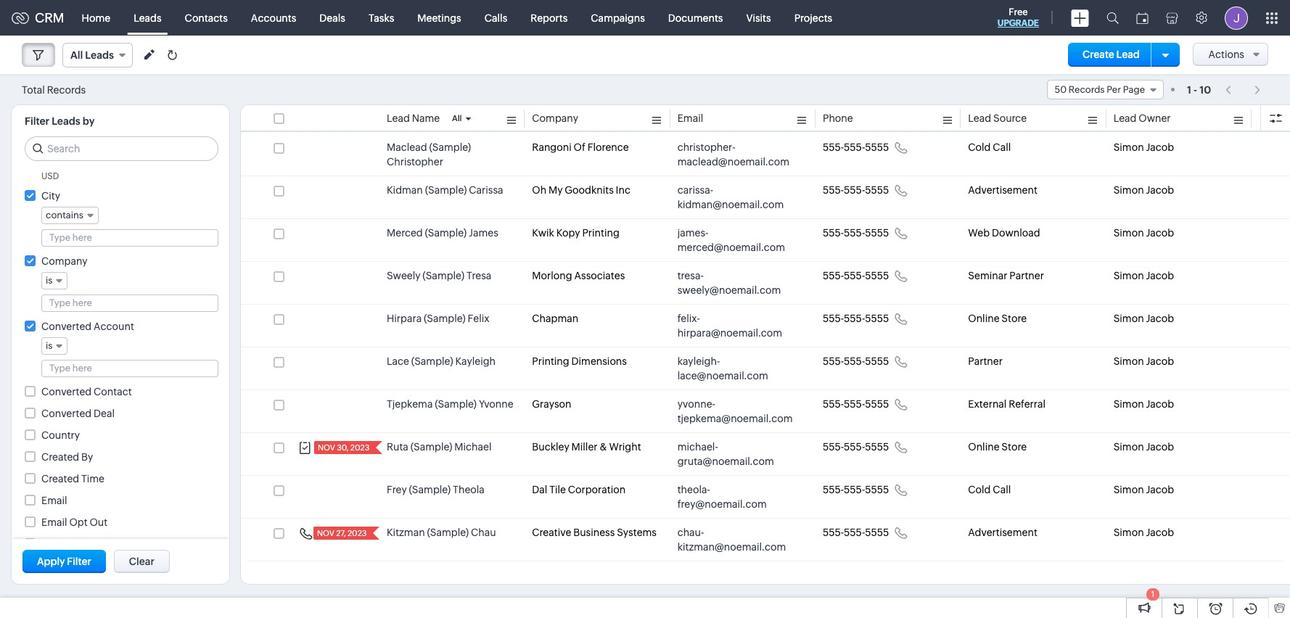 Task type: describe. For each thing, give the bounding box(es) containing it.
contains
[[46, 210, 83, 221]]

(sample) for chau
[[427, 527, 469, 539]]

555-555-5555 for felix- hirpara@noemail.com
[[823, 313, 889, 324]]

row group containing maclead (sample) christopher
[[241, 134, 1291, 562]]

Type here text field
[[42, 361, 218, 377]]

0 vertical spatial email
[[678, 113, 704, 124]]

simon for james- merced@noemail.com
[[1114, 227, 1144, 239]]

1 for 1
[[1152, 590, 1155, 599]]

web download
[[969, 227, 1041, 239]]

maclead (sample) christopher
[[387, 142, 471, 168]]

phone
[[823, 113, 853, 124]]

christopher
[[387, 156, 443, 168]]

systems
[[617, 527, 657, 539]]

online for michael- gruta@noemail.com
[[969, 441, 1000, 453]]

deal
[[94, 408, 115, 420]]

nov 30, 2023
[[318, 444, 370, 452]]

cold for christopher- maclead@noemail.com
[[969, 142, 991, 153]]

(sample) for tresa
[[423, 270, 465, 282]]

5555 for chau- kitzman@noemail.com
[[865, 527, 889, 539]]

online store for felix- hirpara@noemail.com
[[969, 313, 1027, 324]]

page
[[1123, 84, 1145, 95]]

is for converted account
[[46, 340, 53, 351]]

tresa-
[[678, 270, 704, 282]]

loading image
[[88, 88, 95, 93]]

apply
[[37, 556, 65, 568]]

0 vertical spatial partner
[[1010, 270, 1044, 282]]

account
[[94, 321, 134, 332]]

is field for converted account
[[41, 338, 68, 355]]

1 - 10
[[1187, 84, 1212, 95]]

carissa
[[469, 184, 503, 196]]

kopy
[[557, 227, 580, 239]]

logo image
[[12, 12, 29, 24]]

referral
[[1009, 398, 1046, 410]]

leads for filter leads by
[[52, 115, 80, 127]]

online store for michael- gruta@noemail.com
[[969, 441, 1027, 453]]

maclead
[[387, 142, 427, 153]]

converted contact
[[41, 386, 132, 398]]

cold call for theola- frey@noemail.com
[[969, 484, 1011, 496]]

james- merced@noemail.com
[[678, 227, 785, 253]]

goodknits
[[565, 184, 614, 196]]

simon for felix- hirpara@noemail.com
[[1114, 313, 1144, 324]]

download
[[992, 227, 1041, 239]]

carissa- kidman@noemail.com link
[[678, 183, 794, 212]]

2023 for kitzman (sample) chau
[[348, 529, 367, 538]]

christopher- maclead@noemail.com
[[678, 142, 790, 168]]

(sample) for yvonne
[[435, 398, 477, 410]]

profile image
[[1225, 6, 1248, 29]]

actions
[[1209, 49, 1245, 60]]

kidman (sample) carissa
[[387, 184, 503, 196]]

555-555-5555 for theola- frey@noemail.com
[[823, 484, 889, 496]]

jacob for tresa- sweely@noemail.com
[[1146, 270, 1175, 282]]

simon for yvonne- tjepkema@noemail.com
[[1114, 398, 1144, 410]]

yvonne- tjepkema@noemail.com link
[[678, 397, 794, 426]]

meetings link
[[406, 0, 473, 35]]

50 records per page
[[1055, 84, 1145, 95]]

accounts
[[251, 12, 296, 24]]

create
[[1083, 49, 1115, 60]]

(sample) for felix
[[424, 313, 466, 324]]

felix-
[[678, 313, 700, 324]]

simon jacob for tresa- sweely@noemail.com
[[1114, 270, 1175, 282]]

555-555-5555 for chau- kitzman@noemail.com
[[823, 527, 889, 539]]

campaigns link
[[579, 0, 657, 35]]

nov 27, 2023
[[317, 529, 367, 538]]

merced
[[387, 227, 423, 239]]

1 horizontal spatial printing
[[582, 227, 620, 239]]

frey@noemail.com
[[678, 499, 767, 510]]

hirpara (sample) felix
[[387, 313, 490, 324]]

total
[[22, 84, 45, 95]]

chau- kitzman@noemail.com link
[[678, 526, 794, 555]]

5555 for theola- frey@noemail.com
[[865, 484, 889, 496]]

converted for converted deal
[[41, 408, 92, 420]]

&
[[600, 441, 607, 453]]

nov 30, 2023 link
[[314, 441, 371, 454]]

owner
[[1139, 113, 1171, 124]]

simon jacob for felix- hirpara@noemail.com
[[1114, 313, 1175, 324]]

business
[[574, 527, 615, 539]]

rangoni
[[532, 142, 572, 153]]

0 horizontal spatial company
[[41, 256, 88, 267]]

lead name
[[387, 113, 440, 124]]

all for all leads
[[70, 49, 83, 61]]

lace (sample) kayleigh
[[387, 356, 496, 367]]

created for created time
[[41, 473, 79, 485]]

crm link
[[12, 10, 64, 25]]

ruta
[[387, 441, 409, 453]]

jacob for theola- frey@noemail.com
[[1146, 484, 1175, 496]]

0 horizontal spatial filter
[[25, 115, 49, 127]]

555-555-5555 for carissa- kidman@noemail.com
[[823, 184, 889, 196]]

filter leads by
[[25, 115, 95, 127]]

calls link
[[473, 0, 519, 35]]

simon jacob for yvonne- tjepkema@noemail.com
[[1114, 398, 1175, 410]]

nov for kitzman
[[317, 529, 335, 538]]

2 horizontal spatial leads
[[134, 12, 162, 24]]

(sample) for christopher
[[429, 142, 471, 153]]

555-555-5555 for yvonne- tjepkema@noemail.com
[[823, 398, 889, 410]]

calendar image
[[1137, 12, 1149, 24]]

create menu image
[[1071, 9, 1090, 26]]

5555 for felix- hirpara@noemail.com
[[865, 313, 889, 324]]

kayleigh- lace@noemail.com link
[[678, 354, 794, 383]]

555-555-5555 for tresa- sweely@noemail.com
[[823, 270, 889, 282]]

gruta@noemail.com
[[678, 456, 774, 467]]

contains field
[[41, 207, 99, 224]]

buckley miller & wright
[[532, 441, 641, 453]]

tresa- sweely@noemail.com
[[678, 270, 781, 296]]

projects link
[[783, 0, 844, 35]]

simon for michael- gruta@noemail.com
[[1114, 441, 1144, 453]]

dal tile corporation
[[532, 484, 626, 496]]

converted for converted account
[[41, 321, 92, 332]]

michael-
[[678, 441, 718, 453]]

2 vertical spatial email
[[41, 517, 67, 528]]

external referral
[[969, 398, 1046, 410]]

All Leads field
[[62, 43, 133, 68]]

lead for lead owner
[[1114, 113, 1137, 124]]

call for christopher- maclead@noemail.com
[[993, 142, 1011, 153]]

theola
[[453, 484, 485, 496]]

converted deal
[[41, 408, 115, 420]]

kidman (sample) carissa link
[[387, 183, 503, 197]]

5555 for michael- gruta@noemail.com
[[865, 441, 889, 453]]

leads link
[[122, 0, 173, 35]]

hirpara
[[387, 313, 422, 324]]

time
[[81, 473, 105, 485]]

tresa- sweely@noemail.com link
[[678, 269, 794, 298]]

country
[[41, 430, 80, 441]]

50
[[1055, 84, 1067, 95]]

chau-
[[678, 527, 704, 539]]

records for total
[[47, 84, 86, 95]]

1 vertical spatial email
[[41, 495, 67, 507]]

upgrade
[[998, 18, 1039, 28]]

inc
[[616, 184, 631, 196]]

opt
[[69, 517, 88, 528]]

miller
[[572, 441, 598, 453]]

simon for christopher- maclead@noemail.com
[[1114, 142, 1144, 153]]

campaigns
[[591, 12, 645, 24]]

kayleigh-
[[678, 356, 720, 367]]

555-555-5555 for james- merced@noemail.com
[[823, 227, 889, 239]]

simon jacob for kayleigh- lace@noemail.com
[[1114, 356, 1175, 367]]

source
[[994, 113, 1027, 124]]

tjepkema
[[387, 398, 433, 410]]

ruta (sample) michael link
[[387, 440, 492, 454]]

chau
[[471, 527, 496, 539]]

simon jacob for carissa- kidman@noemail.com
[[1114, 184, 1175, 196]]

seminar
[[969, 270, 1008, 282]]

web
[[969, 227, 990, 239]]

all for all
[[452, 114, 462, 123]]

by
[[83, 115, 95, 127]]

my
[[549, 184, 563, 196]]

corporation
[[568, 484, 626, 496]]

tjepkema (sample) yvonne link
[[387, 397, 514, 412]]

advertisement for carissa- kidman@noemail.com
[[969, 184, 1038, 196]]

external
[[969, 398, 1007, 410]]



Task type: locate. For each thing, give the bounding box(es) containing it.
type here text field for company
[[42, 295, 218, 311]]

1 vertical spatial advertisement
[[969, 527, 1038, 539]]

1 store from the top
[[1002, 313, 1027, 324]]

printing right kopy
[[582, 227, 620, 239]]

(sample) for kayleigh
[[411, 356, 453, 367]]

(sample) left felix
[[424, 313, 466, 324]]

1 simon jacob from the top
[[1114, 142, 1175, 153]]

leads for all leads
[[85, 49, 114, 61]]

online for felix- hirpara@noemail.com
[[969, 313, 1000, 324]]

(sample) inside hirpara (sample) felix link
[[424, 313, 466, 324]]

7 simon from the top
[[1114, 398, 1144, 410]]

0 horizontal spatial 1
[[1152, 590, 1155, 599]]

kwik kopy printing
[[532, 227, 620, 239]]

1 vertical spatial printing
[[532, 356, 570, 367]]

5555 for yvonne- tjepkema@noemail.com
[[865, 398, 889, 410]]

lead right create
[[1117, 49, 1140, 60]]

simon jacob for chau- kitzman@noemail.com
[[1114, 527, 1175, 539]]

simon for kayleigh- lace@noemail.com
[[1114, 356, 1144, 367]]

2 5555 from the top
[[865, 184, 889, 196]]

kitzman (sample) chau
[[387, 527, 496, 539]]

leads up loading icon
[[85, 49, 114, 61]]

6 simon from the top
[[1114, 356, 1144, 367]]

1 horizontal spatial company
[[532, 113, 578, 124]]

1 online store from the top
[[969, 313, 1027, 324]]

grayson
[[532, 398, 572, 410]]

carissa-
[[678, 184, 714, 196]]

is down converted account
[[46, 340, 53, 351]]

meetings
[[418, 12, 461, 24]]

total records
[[22, 84, 86, 95]]

records left loading icon
[[47, 84, 86, 95]]

converted
[[41, 321, 92, 332], [41, 386, 92, 398], [41, 408, 92, 420]]

0 vertical spatial online
[[969, 313, 1000, 324]]

10 jacob from the top
[[1146, 527, 1175, 539]]

michael
[[455, 441, 492, 453]]

1 cold call from the top
[[969, 142, 1011, 153]]

555-555-5555 for christopher- maclead@noemail.com
[[823, 142, 889, 153]]

8 jacob from the top
[[1146, 441, 1175, 453]]

filter right apply
[[67, 556, 91, 568]]

0 vertical spatial nov
[[318, 444, 335, 452]]

lead left owner
[[1114, 113, 1137, 124]]

10 555-555-5555 from the top
[[823, 527, 889, 539]]

lead inside button
[[1117, 49, 1140, 60]]

created down country
[[41, 451, 79, 463]]

(sample) right lace
[[411, 356, 453, 367]]

(sample)
[[429, 142, 471, 153], [425, 184, 467, 196], [425, 227, 467, 239], [423, 270, 465, 282], [424, 313, 466, 324], [411, 356, 453, 367], [435, 398, 477, 410], [411, 441, 453, 453], [409, 484, 451, 496], [427, 527, 469, 539]]

carissa- kidman@noemail.com
[[678, 184, 784, 210]]

1 is field from the top
[[41, 272, 68, 290]]

online down external at the right of the page
[[969, 441, 1000, 453]]

store for michael- gruta@noemail.com
[[1002, 441, 1027, 453]]

1 vertical spatial online
[[969, 441, 1000, 453]]

store for felix- hirpara@noemail.com
[[1002, 313, 1027, 324]]

3 converted from the top
[[41, 408, 92, 420]]

oh my goodknits inc
[[532, 184, 631, 196]]

projects
[[795, 12, 833, 24]]

7 555-555-5555 from the top
[[823, 398, 889, 410]]

2 converted from the top
[[41, 386, 92, 398]]

simon for chau- kitzman@noemail.com
[[1114, 527, 1144, 539]]

5555 for tresa- sweely@noemail.com
[[865, 270, 889, 282]]

Type here text field
[[42, 230, 218, 246], [42, 295, 218, 311]]

oh
[[532, 184, 547, 196]]

9 simon from the top
[[1114, 484, 1144, 496]]

2 advertisement from the top
[[969, 527, 1038, 539]]

0 vertical spatial call
[[993, 142, 1011, 153]]

1 vertical spatial type here text field
[[42, 295, 218, 311]]

converted up converted deal
[[41, 386, 92, 398]]

all inside field
[[70, 49, 83, 61]]

lead left name
[[387, 113, 410, 124]]

sweely
[[387, 270, 421, 282]]

(sample) left chau
[[427, 527, 469, 539]]

company
[[532, 113, 578, 124], [41, 256, 88, 267]]

1 created from the top
[[41, 451, 79, 463]]

contact
[[94, 386, 132, 398]]

theola- frey@noemail.com
[[678, 484, 767, 510]]

0 horizontal spatial leads
[[52, 115, 80, 127]]

clear
[[129, 556, 154, 568]]

5555 for james- merced@noemail.com
[[865, 227, 889, 239]]

merced@noemail.com
[[678, 242, 785, 253]]

555-555-5555 for kayleigh- lace@noemail.com
[[823, 356, 889, 367]]

0 vertical spatial 1
[[1187, 84, 1192, 95]]

michael- gruta@noemail.com
[[678, 441, 774, 467]]

2 cold from the top
[[969, 484, 991, 496]]

(sample) left "tresa"
[[423, 270, 465, 282]]

chau- kitzman@noemail.com
[[678, 527, 786, 553]]

yvonne
[[479, 398, 514, 410]]

jacob for kayleigh- lace@noemail.com
[[1146, 356, 1175, 367]]

2 created from the top
[[41, 473, 79, 485]]

0 vertical spatial is field
[[41, 272, 68, 290]]

1 horizontal spatial filter
[[67, 556, 91, 568]]

per
[[1107, 84, 1121, 95]]

7 simon jacob from the top
[[1114, 398, 1175, 410]]

1 vertical spatial cold call
[[969, 484, 1011, 496]]

2023 right 30,
[[350, 444, 370, 452]]

all up the total records at the left top of page
[[70, 49, 83, 61]]

1 online from the top
[[969, 313, 1000, 324]]

jacob for james- merced@noemail.com
[[1146, 227, 1175, 239]]

1 converted from the top
[[41, 321, 92, 332]]

1 for 1 - 10
[[1187, 84, 1192, 95]]

(sample) down name
[[429, 142, 471, 153]]

simon jacob for christopher- maclead@noemail.com
[[1114, 142, 1175, 153]]

email down created time
[[41, 495, 67, 507]]

frey
[[387, 484, 407, 496]]

is field
[[41, 272, 68, 290], [41, 338, 68, 355]]

1 horizontal spatial partner
[[1010, 270, 1044, 282]]

6 5555 from the top
[[865, 356, 889, 367]]

created down created by
[[41, 473, 79, 485]]

jacob for michael- gruta@noemail.com
[[1146, 441, 1175, 453]]

create lead
[[1083, 49, 1140, 60]]

8 555-555-5555 from the top
[[823, 441, 889, 453]]

30,
[[337, 444, 349, 452]]

10 simon jacob from the top
[[1114, 527, 1175, 539]]

1 horizontal spatial all
[[452, 114, 462, 123]]

associates
[[574, 270, 625, 282]]

7 5555 from the top
[[865, 398, 889, 410]]

2 online store from the top
[[969, 441, 1027, 453]]

5 simon from the top
[[1114, 313, 1144, 324]]

created for created by
[[41, 451, 79, 463]]

9 555-555-5555 from the top
[[823, 484, 889, 496]]

2 555-555-5555 from the top
[[823, 184, 889, 196]]

call for theola- frey@noemail.com
[[993, 484, 1011, 496]]

1 horizontal spatial 1
[[1187, 84, 1192, 95]]

1 vertical spatial all
[[452, 114, 462, 123]]

yvonne- tjepkema@noemail.com
[[678, 398, 793, 425]]

printing
[[582, 227, 620, 239], [532, 356, 570, 367]]

1 vertical spatial cold
[[969, 484, 991, 496]]

leads inside field
[[85, 49, 114, 61]]

lead left 'source'
[[969, 113, 992, 124]]

3 5555 from the top
[[865, 227, 889, 239]]

simon for tresa- sweely@noemail.com
[[1114, 270, 1144, 282]]

1 cold from the top
[[969, 142, 991, 153]]

2023
[[350, 444, 370, 452], [348, 529, 367, 538]]

(sample) inside lace (sample) kayleigh link
[[411, 356, 453, 367]]

navigation
[[1219, 79, 1269, 100]]

reports link
[[519, 0, 579, 35]]

simon
[[1114, 142, 1144, 153], [1114, 184, 1144, 196], [1114, 227, 1144, 239], [1114, 270, 1144, 282], [1114, 313, 1144, 324], [1114, 356, 1144, 367], [1114, 398, 1144, 410], [1114, 441, 1144, 453], [1114, 484, 1144, 496], [1114, 527, 1144, 539]]

records inside 50 records per page field
[[1069, 84, 1105, 95]]

tresa
[[467, 270, 492, 282]]

store
[[1002, 313, 1027, 324], [1002, 441, 1027, 453]]

1 vertical spatial company
[[41, 256, 88, 267]]

partner right seminar
[[1010, 270, 1044, 282]]

deals
[[320, 12, 345, 24]]

Search text field
[[25, 137, 218, 160]]

reports
[[531, 12, 568, 24]]

(sample) inside the merced (sample) james link
[[425, 227, 467, 239]]

0 vertical spatial cold
[[969, 142, 991, 153]]

home link
[[70, 0, 122, 35]]

is up converted account
[[46, 275, 53, 286]]

2 type here text field from the top
[[42, 295, 218, 311]]

2 is from the top
[[46, 340, 53, 351]]

apply filter
[[37, 556, 91, 568]]

partner up external at the right of the page
[[969, 356, 1003, 367]]

(sample) inside frey (sample) theola link
[[409, 484, 451, 496]]

cold for theola- frey@noemail.com
[[969, 484, 991, 496]]

company up rangoni
[[532, 113, 578, 124]]

2 cold call from the top
[[969, 484, 1011, 496]]

0 horizontal spatial printing
[[532, 356, 570, 367]]

email up christopher-
[[678, 113, 704, 124]]

nov left 30,
[[318, 444, 335, 452]]

1 vertical spatial is field
[[41, 338, 68, 355]]

documents
[[668, 12, 723, 24]]

5 simon jacob from the top
[[1114, 313, 1175, 324]]

sweely (sample) tresa
[[387, 270, 492, 282]]

converted left account
[[41, 321, 92, 332]]

simon jacob for michael- gruta@noemail.com
[[1114, 441, 1175, 453]]

1 555-555-5555 from the top
[[823, 142, 889, 153]]

1 vertical spatial 1
[[1152, 590, 1155, 599]]

50 Records Per Page field
[[1047, 80, 1164, 99]]

city
[[41, 190, 60, 202]]

crm
[[35, 10, 64, 25]]

felix- hirpara@noemail.com
[[678, 313, 783, 339]]

by
[[81, 451, 93, 463]]

online down seminar
[[969, 313, 1000, 324]]

0 vertical spatial converted
[[41, 321, 92, 332]]

jacob for felix- hirpara@noemail.com
[[1146, 313, 1175, 324]]

felix- hirpara@noemail.com link
[[678, 311, 794, 340]]

7 jacob from the top
[[1146, 398, 1175, 410]]

kitzman@noemail.com
[[678, 541, 786, 553]]

profile element
[[1217, 0, 1257, 35]]

(sample) inside kidman (sample) carissa link
[[425, 184, 467, 196]]

5 5555 from the top
[[865, 313, 889, 324]]

0 horizontal spatial partner
[[969, 356, 1003, 367]]

call
[[993, 142, 1011, 153], [993, 484, 1011, 496]]

ruta (sample) michael
[[387, 441, 492, 453]]

leads left by
[[52, 115, 80, 127]]

10 5555 from the top
[[865, 527, 889, 539]]

8 5555 from the top
[[865, 441, 889, 453]]

kitzman
[[387, 527, 425, 539]]

2 store from the top
[[1002, 441, 1027, 453]]

advertisement
[[969, 184, 1038, 196], [969, 527, 1038, 539]]

3 jacob from the top
[[1146, 227, 1175, 239]]

records for 50
[[1069, 84, 1105, 95]]

tasks
[[369, 12, 394, 24]]

8 simon jacob from the top
[[1114, 441, 1175, 453]]

christopher- maclead@noemail.com link
[[678, 140, 794, 169]]

(sample) for carissa
[[425, 184, 467, 196]]

(sample) down maclead (sample) christopher link
[[425, 184, 467, 196]]

3 simon jacob from the top
[[1114, 227, 1175, 239]]

1 jacob from the top
[[1146, 142, 1175, 153]]

kidman@noemail.com
[[678, 199, 784, 210]]

apply filter button
[[23, 550, 106, 573]]

1 horizontal spatial leads
[[85, 49, 114, 61]]

2 vertical spatial leads
[[52, 115, 80, 127]]

4 simon jacob from the top
[[1114, 270, 1175, 282]]

maclead (sample) christopher link
[[387, 140, 518, 169]]

0 vertical spatial filter
[[25, 115, 49, 127]]

store down 'external referral'
[[1002, 441, 1027, 453]]

0 horizontal spatial all
[[70, 49, 83, 61]]

0 vertical spatial cold call
[[969, 142, 1011, 153]]

sweely@noemail.com
[[678, 285, 781, 296]]

1 vertical spatial filter
[[67, 556, 91, 568]]

jacob for chau- kitzman@noemail.com
[[1146, 527, 1175, 539]]

deals link
[[308, 0, 357, 35]]

type here text field for city
[[42, 230, 218, 246]]

simon jacob
[[1114, 142, 1175, 153], [1114, 184, 1175, 196], [1114, 227, 1175, 239], [1114, 270, 1175, 282], [1114, 313, 1175, 324], [1114, 356, 1175, 367], [1114, 398, 1175, 410], [1114, 441, 1175, 453], [1114, 484, 1175, 496], [1114, 527, 1175, 539]]

(sample) inside kitzman (sample) chau 'link'
[[427, 527, 469, 539]]

-
[[1194, 84, 1198, 95]]

555-555-5555
[[823, 142, 889, 153], [823, 184, 889, 196], [823, 227, 889, 239], [823, 270, 889, 282], [823, 313, 889, 324], [823, 356, 889, 367], [823, 398, 889, 410], [823, 441, 889, 453], [823, 484, 889, 496], [823, 527, 889, 539]]

(sample) right frey
[[409, 484, 451, 496]]

search element
[[1098, 0, 1128, 36]]

(sample) left james
[[425, 227, 467, 239]]

0 vertical spatial is
[[46, 275, 53, 286]]

create menu element
[[1063, 0, 1098, 35]]

(sample) left yvonne
[[435, 398, 477, 410]]

is field down converted account
[[41, 338, 68, 355]]

2 vertical spatial converted
[[41, 408, 92, 420]]

jacob for carissa- kidman@noemail.com
[[1146, 184, 1175, 196]]

2 call from the top
[[993, 484, 1011, 496]]

(sample) inside the ruta (sample) michael link
[[411, 441, 453, 453]]

type here text field down contains field
[[42, 230, 218, 246]]

search image
[[1107, 12, 1119, 24]]

0 horizontal spatial records
[[47, 84, 86, 95]]

2023 for ruta (sample) michael
[[350, 444, 370, 452]]

2 online from the top
[[969, 441, 1000, 453]]

store down seminar partner on the right of the page
[[1002, 313, 1027, 324]]

email up 'fax'
[[41, 517, 67, 528]]

1 is from the top
[[46, 275, 53, 286]]

1 vertical spatial 2023
[[348, 529, 367, 538]]

filter inside button
[[67, 556, 91, 568]]

jacob for yvonne- tjepkema@noemail.com
[[1146, 398, 1175, 410]]

accounts link
[[239, 0, 308, 35]]

1 vertical spatial converted
[[41, 386, 92, 398]]

1 vertical spatial created
[[41, 473, 79, 485]]

(sample) for michael
[[411, 441, 453, 453]]

5 555-555-5555 from the top
[[823, 313, 889, 324]]

row group
[[241, 134, 1291, 562]]

is field up converted account
[[41, 272, 68, 290]]

5555 for kayleigh- lace@noemail.com
[[865, 356, 889, 367]]

advertisement for chau- kitzman@noemail.com
[[969, 527, 1038, 539]]

converted for converted contact
[[41, 386, 92, 398]]

6 simon jacob from the top
[[1114, 356, 1175, 367]]

1 vertical spatial leads
[[85, 49, 114, 61]]

0 vertical spatial all
[[70, 49, 83, 61]]

nov left 27,
[[317, 529, 335, 538]]

3 555-555-5555 from the top
[[823, 227, 889, 239]]

2 simon jacob from the top
[[1114, 184, 1175, 196]]

printing up grayson
[[532, 356, 570, 367]]

2023 right 27,
[[348, 529, 367, 538]]

company down contains field
[[41, 256, 88, 267]]

0 vertical spatial online store
[[969, 313, 1027, 324]]

4 5555 from the top
[[865, 270, 889, 282]]

(sample) inside tjepkema (sample) yvonne link
[[435, 398, 477, 410]]

lead for lead source
[[969, 113, 992, 124]]

2 simon from the top
[[1114, 184, 1144, 196]]

1 vertical spatial is
[[46, 340, 53, 351]]

simon for theola- frey@noemail.com
[[1114, 484, 1144, 496]]

9 simon jacob from the top
[[1114, 484, 1175, 496]]

simon for carissa- kidman@noemail.com
[[1114, 184, 1144, 196]]

4 jacob from the top
[[1146, 270, 1175, 282]]

simon jacob for james- merced@noemail.com
[[1114, 227, 1175, 239]]

5555 for carissa- kidman@noemail.com
[[865, 184, 889, 196]]

filter down total
[[25, 115, 49, 127]]

1 horizontal spatial records
[[1069, 84, 1105, 95]]

nov for ruta
[[318, 444, 335, 452]]

3 simon from the top
[[1114, 227, 1144, 239]]

1 call from the top
[[993, 142, 1011, 153]]

0 vertical spatial 2023
[[350, 444, 370, 452]]

morlong associates
[[532, 270, 625, 282]]

0 vertical spatial company
[[532, 113, 578, 124]]

visits
[[747, 12, 771, 24]]

chapman
[[532, 313, 579, 324]]

1 5555 from the top
[[865, 142, 889, 153]]

lead for lead name
[[387, 113, 410, 124]]

lead
[[1117, 49, 1140, 60], [387, 113, 410, 124], [969, 113, 992, 124], [1114, 113, 1137, 124]]

sweely (sample) tresa link
[[387, 269, 492, 283]]

0 vertical spatial created
[[41, 451, 79, 463]]

(sample) inside maclead (sample) christopher
[[429, 142, 471, 153]]

9 5555 from the top
[[865, 484, 889, 496]]

1 advertisement from the top
[[969, 184, 1038, 196]]

4 simon from the top
[[1114, 270, 1144, 282]]

simon jacob for theola- frey@noemail.com
[[1114, 484, 1175, 496]]

is for company
[[46, 275, 53, 286]]

converted up country
[[41, 408, 92, 420]]

kayleigh
[[455, 356, 496, 367]]

1 vertical spatial partner
[[969, 356, 1003, 367]]

1
[[1187, 84, 1192, 95], [1152, 590, 1155, 599]]

cold call for christopher- maclead@noemail.com
[[969, 142, 1011, 153]]

online store down seminar partner on the right of the page
[[969, 313, 1027, 324]]

4 555-555-5555 from the top
[[823, 270, 889, 282]]

8 simon from the top
[[1114, 441, 1144, 453]]

yvonne-
[[678, 398, 716, 410]]

felix
[[468, 313, 490, 324]]

6 555-555-5555 from the top
[[823, 356, 889, 367]]

leads right home link
[[134, 12, 162, 24]]

0 vertical spatial advertisement
[[969, 184, 1038, 196]]

(sample) right "ruta"
[[411, 441, 453, 453]]

(sample) for theola
[[409, 484, 451, 496]]

1 type here text field from the top
[[42, 230, 218, 246]]

(sample) inside sweely (sample) tresa link
[[423, 270, 465, 282]]

1 vertical spatial call
[[993, 484, 1011, 496]]

0 vertical spatial printing
[[582, 227, 620, 239]]

1 vertical spatial nov
[[317, 529, 335, 538]]

documents link
[[657, 0, 735, 35]]

0 vertical spatial store
[[1002, 313, 1027, 324]]

10
[[1200, 84, 1212, 95]]

creative business systems
[[532, 527, 657, 539]]

10 simon from the top
[[1114, 527, 1144, 539]]

1 vertical spatial store
[[1002, 441, 1027, 453]]

2 jacob from the top
[[1146, 184, 1175, 196]]

james- merced@noemail.com link
[[678, 226, 794, 255]]

5 jacob from the top
[[1146, 313, 1175, 324]]

9 jacob from the top
[[1146, 484, 1175, 496]]

1 vertical spatial online store
[[969, 441, 1027, 453]]

is field for company
[[41, 272, 68, 290]]

(sample) for james
[[425, 227, 467, 239]]

fax
[[41, 539, 57, 550]]

online store down 'external referral'
[[969, 441, 1027, 453]]

type here text field up account
[[42, 295, 218, 311]]

0 vertical spatial type here text field
[[42, 230, 218, 246]]

jacob for christopher- maclead@noemail.com
[[1146, 142, 1175, 153]]

free
[[1009, 7, 1028, 17]]

5555 for christopher- maclead@noemail.com
[[865, 142, 889, 153]]

records right 50
[[1069, 84, 1105, 95]]

2 is field from the top
[[41, 338, 68, 355]]

555-555-5555 for michael- gruta@noemail.com
[[823, 441, 889, 453]]

all right name
[[452, 114, 462, 123]]

0 vertical spatial leads
[[134, 12, 162, 24]]

6 jacob from the top
[[1146, 356, 1175, 367]]

out
[[90, 517, 107, 528]]

1 simon from the top
[[1114, 142, 1144, 153]]



Task type: vqa. For each thing, say whether or not it's contained in the screenshot.


